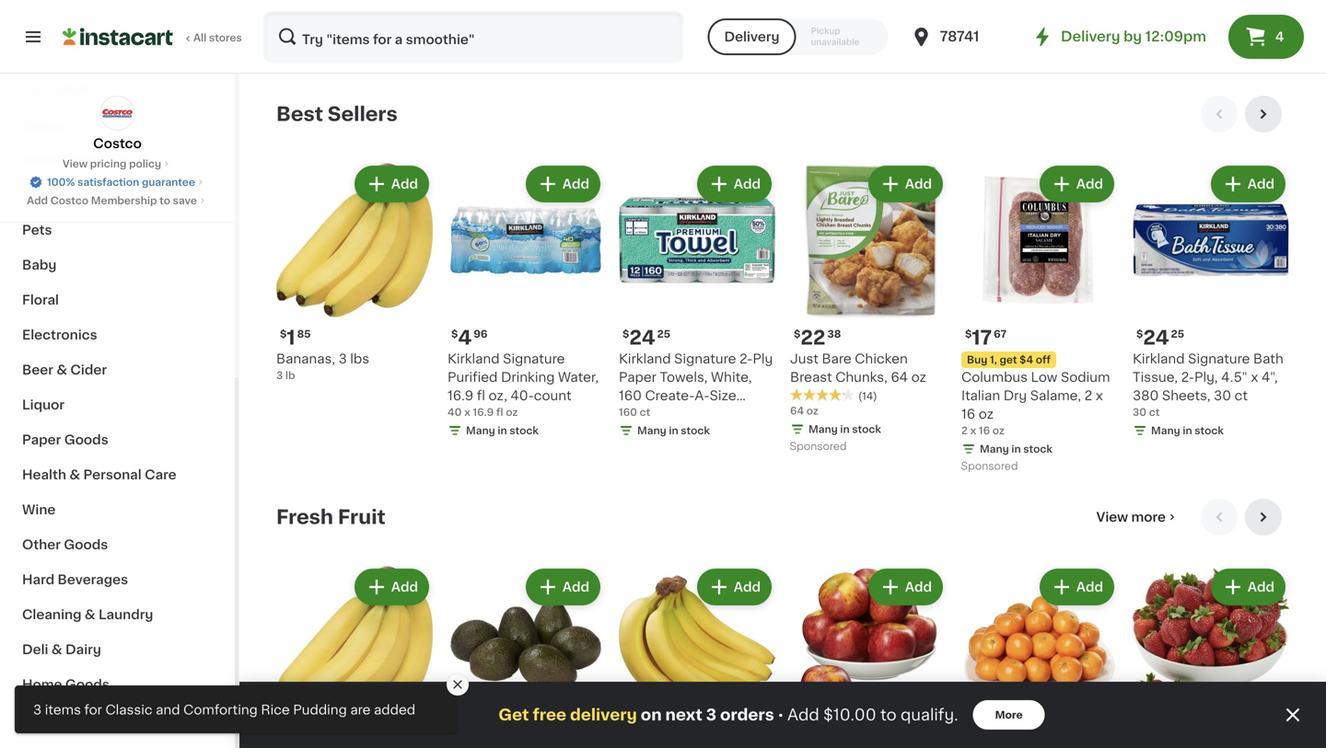 Task type: locate. For each thing, give the bounding box(es) containing it.
2- up white,
[[740, 353, 753, 366]]

24 for kirkland signature 2-ply paper towels, white, 160 create-a-size sheets, 12 ct
[[630, 328, 656, 348]]

0 horizontal spatial 25
[[657, 329, 671, 339]]

25 for kirkland signature 2-ply paper towels, white, 160 create-a-size sheets, 12 ct
[[657, 329, 671, 339]]

1 vertical spatial paper
[[22, 434, 61, 447]]

1 160 from the top
[[619, 390, 642, 403]]

sponsored badge image down 64 oz
[[790, 442, 846, 453]]

&
[[59, 154, 70, 167], [73, 189, 84, 202], [57, 364, 67, 377], [69, 469, 80, 482], [85, 609, 95, 622], [51, 644, 62, 657]]

85 down pudding
[[297, 733, 311, 743]]

by
[[1124, 30, 1142, 43]]

many in stock down (14)
[[809, 425, 881, 435]]

1 vertical spatial view
[[1097, 511, 1129, 524]]

1 item carousel region from the top
[[276, 96, 1290, 485]]

delivery for delivery by 12:09pm
[[1061, 30, 1121, 43]]

product group containing 1
[[276, 162, 433, 383]]

0 vertical spatial 2-
[[740, 353, 753, 366]]

stock down (14)
[[852, 425, 881, 435]]

30 down 4.5"
[[1214, 390, 1232, 403]]

$ inside 'button'
[[451, 733, 458, 743]]

1 kirkland from the left
[[448, 353, 500, 366]]

2- inside kirkland signature 2-ply paper towels, white, 160 create-a-size sheets, 12 ct
[[740, 353, 753, 366]]

kirkland for 4
[[448, 353, 500, 366]]

fl left oz,
[[477, 390, 485, 403]]

1 vertical spatial 64
[[790, 406, 804, 416]]

& right beer
[[57, 364, 67, 377]]

cleaning
[[22, 609, 82, 622]]

85 right 1
[[297, 329, 311, 339]]

many in stock down 12
[[637, 426, 710, 436]]

sheets, inside kirkland signature bath tissue, 2-ply, 4.5" x 4", 380 sheets, 30 ct 30 ct
[[1162, 390, 1211, 403]]

1 horizontal spatial to
[[881, 708, 897, 724]]

$ 22 38
[[794, 328, 841, 348]]

sponsored badge image
[[790, 442, 846, 453], [962, 462, 1017, 473]]

organic
[[621, 712, 663, 722]]

1 vertical spatial costco
[[50, 196, 89, 206]]

17
[[972, 328, 992, 348]]

1 horizontal spatial 30
[[1214, 390, 1232, 403]]

$ inside $ 22 38
[[794, 329, 801, 339]]

2 horizontal spatial kirkland
[[1133, 353, 1185, 366]]

oz down italian
[[979, 408, 994, 421]]

1 horizontal spatial 2-
[[1182, 371, 1195, 384]]

service type group
[[708, 18, 889, 55]]

2 down italian
[[962, 426, 968, 436]]

in for kirkland signature bath tissue, 2-ply, 4.5" x 4", 380 sheets, 30 ct
[[1183, 426, 1193, 436]]

1 horizontal spatial 16
[[979, 426, 990, 436]]

in down 12
[[669, 426, 679, 436]]

2- right tissue,
[[1182, 371, 1195, 384]]

view for view pricing policy
[[63, 159, 88, 169]]

snacks & candy
[[22, 189, 131, 202]]

$ 24 25
[[623, 328, 671, 348], [1137, 328, 1185, 348]]

& for deli
[[51, 644, 62, 657]]

add inside treatment tracker modal dialog
[[788, 708, 820, 724]]

1 24 from the left
[[630, 328, 656, 348]]

0 horizontal spatial kirkland
[[448, 353, 500, 366]]

ct right 12
[[687, 408, 701, 421]]

0 vertical spatial 2
[[1085, 390, 1093, 403]]

1 horizontal spatial kirkland
[[619, 353, 671, 366]]

floral
[[22, 294, 59, 307]]

$ up just
[[794, 329, 801, 339]]

2 25 from the left
[[1172, 329, 1185, 339]]

ct down 4.5"
[[1235, 390, 1248, 403]]

x left the 4",
[[1251, 371, 1259, 384]]

0 horizontal spatial costco
[[50, 196, 89, 206]]

0 horizontal spatial 24
[[630, 328, 656, 348]]

many in stock down oz,
[[466, 426, 539, 436]]

0 vertical spatial 4
[[1276, 30, 1285, 43]]

x right 40
[[464, 408, 470, 418]]

30 down 380
[[1133, 408, 1147, 418]]

2- inside kirkland signature bath tissue, 2-ply, 4.5" x 4", 380 sheets, 30 ct 30 ct
[[1182, 371, 1195, 384]]

1 vertical spatial 160
[[619, 408, 637, 418]]

signature up ply,
[[1189, 353, 1251, 366]]

instacart logo image
[[63, 26, 173, 48]]

4",
[[1262, 371, 1278, 384]]

liquor link
[[11, 388, 224, 423]]

71 button
[[962, 566, 1118, 749]]

seafood
[[73, 154, 129, 167]]

fl down oz,
[[496, 408, 503, 418]]

signature
[[503, 353, 565, 366], [674, 353, 736, 366], [1189, 353, 1251, 366]]

costco logo image
[[100, 96, 135, 131]]

1 $ 24 25 from the left
[[623, 328, 671, 348]]

0 vertical spatial to
[[160, 196, 170, 206]]

kirkland up towels,
[[619, 353, 671, 366]]

stock
[[852, 425, 881, 435], [510, 426, 539, 436], [681, 426, 710, 436], [1195, 426, 1224, 436], [1024, 444, 1053, 455]]

product group containing 22
[[790, 162, 947, 457]]

1 horizontal spatial $ 24 25
[[1137, 328, 1185, 348]]

67
[[994, 329, 1007, 339]]

view
[[63, 159, 88, 169], [1097, 511, 1129, 524]]

0 horizontal spatial 4
[[458, 328, 472, 348]]

2 down sodium
[[1085, 390, 1093, 403]]

& inside 'link'
[[59, 154, 70, 167]]

1 85 from the top
[[297, 329, 311, 339]]

1 horizontal spatial sponsored badge image
[[962, 462, 1017, 473]]

2 $ 24 25 from the left
[[1137, 328, 1185, 348]]

are
[[350, 704, 371, 717]]

in down columbus low sodium italian dry salame, 2 x 16 oz 2 x 16 oz
[[1012, 444, 1021, 455]]

★★★★★
[[790, 389, 855, 402], [790, 389, 855, 402]]

organic button
[[619, 566, 776, 749]]

main content
[[240, 74, 1327, 749]]

1 25 from the left
[[657, 329, 671, 339]]

signature inside "kirkland signature purified drinking water, 16.9 fl oz, 40-count 40 x 16.9 fl oz"
[[503, 353, 565, 366]]

0 vertical spatial 85
[[297, 329, 311, 339]]

0 vertical spatial sheets,
[[1162, 390, 1211, 403]]

treatment tracker modal dialog
[[240, 683, 1327, 749]]

25 up tissue,
[[1172, 329, 1185, 339]]

1 horizontal spatial fl
[[496, 408, 503, 418]]

0 vertical spatial goods
[[64, 434, 108, 447]]

$ 1 85
[[280, 328, 311, 348]]

24 up tissue,
[[1144, 328, 1170, 348]]

$ up the "160 ct"
[[623, 329, 630, 339]]

$ 24 25 up tissue,
[[1137, 328, 1185, 348]]

1 vertical spatial item carousel region
[[276, 499, 1290, 749]]

0 vertical spatial costco
[[93, 137, 142, 150]]

home goods
[[22, 679, 110, 692]]

salame,
[[1031, 390, 1082, 403]]

1 vertical spatial 85
[[297, 733, 311, 743]]

kirkland up tissue,
[[1133, 353, 1185, 366]]

1 vertical spatial sponsored badge image
[[962, 462, 1017, 473]]

view left 'more'
[[1097, 511, 1129, 524]]

0 horizontal spatial sponsored badge image
[[790, 442, 846, 453]]

& inside "link"
[[51, 644, 62, 657]]

sales link
[[11, 703, 224, 738]]

0 vertical spatial 64
[[891, 371, 908, 384]]

signature up towels,
[[674, 353, 736, 366]]

1 horizontal spatial paper
[[619, 371, 657, 384]]

2 horizontal spatial signature
[[1189, 353, 1251, 366]]

$ down close toast image
[[451, 733, 458, 743]]

product group containing 17
[[962, 162, 1118, 477]]

$
[[280, 329, 287, 339], [451, 329, 458, 339], [623, 329, 630, 339], [794, 329, 801, 339], [965, 329, 972, 339], [1137, 329, 1144, 339], [280, 733, 287, 743], [451, 733, 458, 743]]

many in stock for kirkland signature bath tissue, 2-ply, 4.5" x 4", 380 sheets, 30 ct
[[1152, 426, 1224, 436]]

many for columbus low sodium italian dry salame, 2 x 16 oz
[[980, 444, 1009, 455]]

•
[[778, 708, 784, 723]]

delivery button
[[708, 18, 796, 55]]

fruit
[[338, 508, 386, 527]]

1 horizontal spatial sheets,
[[1162, 390, 1211, 403]]

oz,
[[489, 390, 507, 403]]

2 signature from the left
[[674, 353, 736, 366]]

sheets, down create- in the bottom of the page
[[619, 408, 668, 421]]

item carousel region
[[276, 96, 1290, 485], [276, 499, 1290, 749]]

$ left the "96" in the left top of the page
[[451, 329, 458, 339]]

view inside view more "popup button"
[[1097, 511, 1129, 524]]

& down beverages in the left bottom of the page
[[85, 609, 95, 622]]

1 horizontal spatial signature
[[674, 353, 736, 366]]

many for kirkland signature purified drinking water, 16.9 fl oz, 40-count
[[466, 426, 495, 436]]

4 inside button
[[1276, 30, 1285, 43]]

health & personal care link
[[11, 458, 224, 493]]

many down the "160 ct"
[[637, 426, 667, 436]]

many in stock for kirkland signature 2-ply paper towels, white, 160 create-a-size sheets, 12 ct
[[637, 426, 710, 436]]

product group
[[276, 162, 433, 383], [448, 162, 604, 442], [619, 162, 776, 442], [790, 162, 947, 457], [962, 162, 1118, 477], [1133, 162, 1290, 442], [276, 566, 433, 749], [448, 566, 604, 749], [619, 566, 776, 749], [790, 566, 947, 749], [962, 566, 1118, 749], [1133, 566, 1290, 749]]

0 horizontal spatial view
[[63, 159, 88, 169]]

off
[[1036, 355, 1051, 365]]

oz inside "kirkland signature purified drinking water, 16.9 fl oz, 40-count 40 x 16.9 fl oz"
[[506, 408, 518, 418]]

3 right next
[[706, 708, 717, 724]]

0 horizontal spatial 30
[[1133, 408, 1147, 418]]

25 up towels,
[[657, 329, 671, 339]]

stock down 40-
[[510, 426, 539, 436]]

0 vertical spatial view
[[63, 159, 88, 169]]

0 vertical spatial 160
[[619, 390, 642, 403]]

0 horizontal spatial signature
[[503, 353, 565, 366]]

low
[[1031, 371, 1058, 384]]

in down chunks,
[[840, 425, 850, 435]]

1 vertical spatial 4
[[458, 328, 472, 348]]

count
[[534, 390, 572, 403]]

0 horizontal spatial $ 24 25
[[623, 328, 671, 348]]

64 down chicken
[[891, 371, 908, 384]]

& right health
[[69, 469, 80, 482]]

many in stock for columbus low sodium italian dry salame, 2 x 16 oz
[[980, 444, 1053, 455]]

4.5"
[[1222, 371, 1248, 384]]

many in stock down kirkland signature bath tissue, 2-ply, 4.5" x 4", 380 sheets, 30 ct 30 ct
[[1152, 426, 1224, 436]]

0 vertical spatial sponsored badge image
[[790, 442, 846, 453]]

85
[[297, 329, 311, 339], [297, 733, 311, 743]]

kirkland for 24
[[1133, 353, 1185, 366]]

& up the 100%
[[59, 154, 70, 167]]

pets link
[[11, 213, 224, 248]]

add button
[[356, 168, 427, 201], [528, 168, 599, 201], [699, 168, 770, 201], [870, 168, 942, 201], [1042, 168, 1113, 201], [1213, 168, 1284, 201], [356, 571, 427, 604], [528, 571, 599, 604], [699, 571, 770, 604], [870, 571, 942, 604], [1042, 571, 1113, 604], [1213, 571, 1284, 604]]

64 inside just bare chicken breast chunks, 64 oz
[[891, 371, 908, 384]]

$ up buy
[[965, 329, 972, 339]]

paper down 'liquor'
[[22, 434, 61, 447]]

classic
[[105, 704, 153, 717]]

in
[[840, 425, 850, 435], [498, 426, 507, 436], [669, 426, 679, 436], [1183, 426, 1193, 436], [1012, 444, 1021, 455]]

kirkland inside "kirkland signature purified drinking water, 16.9 fl oz, 40-count 40 x 16.9 fl oz"
[[448, 353, 500, 366]]

to right $10.00
[[881, 708, 897, 724]]

3 signature from the left
[[1189, 353, 1251, 366]]

many in stock down columbus low sodium italian dry salame, 2 x 16 oz 2 x 16 oz
[[980, 444, 1053, 455]]

get free delivery on next 3 orders • add $10.00 to qualify.
[[499, 708, 959, 724]]

& for health
[[69, 469, 80, 482]]

home
[[22, 679, 62, 692]]

1 signature from the left
[[503, 353, 565, 366]]

1 vertical spatial 16
[[979, 426, 990, 436]]

chicken
[[855, 353, 908, 366]]

snacks & candy link
[[11, 178, 224, 213]]

$ up tissue,
[[1137, 329, 1144, 339]]

many in stock
[[809, 425, 881, 435], [466, 426, 539, 436], [637, 426, 710, 436], [1152, 426, 1224, 436], [980, 444, 1053, 455]]

1 horizontal spatial 64
[[891, 371, 908, 384]]

item carousel region containing best sellers
[[276, 96, 1290, 485]]

$ 24 25 up towels,
[[623, 328, 671, 348]]

in for kirkland signature 2-ply paper towels, white, 160 create-a-size sheets, 12 ct
[[669, 426, 679, 436]]

16.9 down oz,
[[473, 408, 494, 418]]

delivery inside button
[[724, 30, 780, 43]]

just bare chicken breast chunks, 64 oz
[[790, 353, 927, 384]]

160 up the "160 ct"
[[619, 390, 642, 403]]

0 horizontal spatial 2-
[[740, 353, 753, 366]]

care
[[145, 469, 177, 482]]

dry
[[1004, 390, 1027, 403]]

buy
[[967, 355, 988, 365]]

64 down breast
[[790, 406, 804, 416]]

view for view more
[[1097, 511, 1129, 524]]

paper up the "160 ct"
[[619, 371, 657, 384]]

signature inside kirkland signature bath tissue, 2-ply, 4.5" x 4", 380 sheets, 30 ct 30 ct
[[1189, 353, 1251, 366]]

0 horizontal spatial sheets,
[[619, 408, 668, 421]]

sponsored badge image down italian
[[962, 462, 1017, 473]]

goods up health & personal care
[[64, 434, 108, 447]]

1 vertical spatial 2
[[962, 426, 968, 436]]

size
[[710, 390, 737, 403]]

oz down 40-
[[506, 408, 518, 418]]

oz inside just bare chicken breast chunks, 64 oz
[[912, 371, 927, 384]]

in down oz,
[[498, 426, 507, 436]]

cleaning & laundry link
[[11, 598, 224, 633]]

$ down the rice
[[280, 733, 287, 743]]

160 left 12
[[619, 408, 637, 418]]

many down 64 oz
[[809, 425, 838, 435]]

& right deli
[[51, 644, 62, 657]]

in down kirkland signature bath tissue, 2-ply, 4.5" x 4", 380 sheets, 30 ct 30 ct
[[1183, 426, 1193, 436]]

goods up for
[[65, 679, 110, 692]]

& down the 100%
[[73, 189, 84, 202]]

cleaning & laundry
[[22, 609, 153, 622]]

view inside the view pricing policy link
[[63, 159, 88, 169]]

guarantee
[[142, 177, 195, 187]]

pudding
[[293, 704, 347, 717]]

& for snacks
[[73, 189, 84, 202]]

oz down dry
[[993, 426, 1005, 436]]

0 vertical spatial item carousel region
[[276, 96, 1290, 485]]

sheets, down ply,
[[1162, 390, 1211, 403]]

baby link
[[11, 248, 224, 283]]

1 vertical spatial sheets,
[[619, 408, 668, 421]]

many down oz,
[[466, 426, 495, 436]]

oz down breast
[[807, 406, 819, 416]]

0 horizontal spatial 64
[[790, 406, 804, 416]]

main content containing best sellers
[[240, 74, 1327, 749]]

0 vertical spatial paper
[[619, 371, 657, 384]]

sheets,
[[1162, 390, 1211, 403], [619, 408, 668, 421]]

1 horizontal spatial view
[[1097, 511, 1129, 524]]

x
[[1251, 371, 1259, 384], [1096, 390, 1103, 403], [464, 408, 470, 418], [971, 426, 977, 436]]

25 for kirkland signature bath tissue, 2-ply, 4.5" x 4", 380 sheets, 30 ct
[[1172, 329, 1185, 339]]

16.9 up 40
[[448, 390, 474, 403]]

1 vertical spatial to
[[881, 708, 897, 724]]

signature for 24
[[1189, 353, 1251, 366]]

0 horizontal spatial 16
[[962, 408, 976, 421]]

$10.00
[[824, 708, 877, 724]]

3 inside treatment tracker modal dialog
[[706, 708, 717, 724]]

goods for home goods
[[65, 679, 110, 692]]

ct down create- in the bottom of the page
[[640, 408, 651, 418]]

many down 380
[[1152, 426, 1181, 436]]

buy 1, get $4 off
[[967, 355, 1051, 365]]

25
[[657, 329, 671, 339], [1172, 329, 1185, 339]]

costco up the view pricing policy link
[[93, 137, 142, 150]]

lb
[[285, 371, 295, 381]]

stock down kirkland signature bath tissue, 2-ply, 4.5" x 4", 380 sheets, 30 ct 30 ct
[[1195, 426, 1224, 436]]

signature for 4
[[503, 353, 565, 366]]

$ up bananas,
[[280, 329, 287, 339]]

view up the 100%
[[63, 159, 88, 169]]

x inside kirkland signature bath tissue, 2-ply, 4.5" x 4", 380 sheets, 30 ct 30 ct
[[1251, 371, 1259, 384]]

white,
[[711, 371, 752, 384]]

1 horizontal spatial 24
[[1144, 328, 1170, 348]]

1 horizontal spatial 25
[[1172, 329, 1185, 339]]

0 horizontal spatial delivery
[[724, 30, 780, 43]]

x down italian
[[971, 426, 977, 436]]

16
[[962, 408, 976, 421], [979, 426, 990, 436]]

3 left 'lbs'
[[339, 353, 347, 366]]

0 horizontal spatial fl
[[477, 390, 485, 403]]

sponsored badge image for columbus low sodium italian dry salame, 2 x 16 oz
[[962, 462, 1017, 473]]

None search field
[[263, 11, 684, 63]]

2 vertical spatial goods
[[65, 679, 110, 692]]

& for cleaning
[[85, 609, 95, 622]]

many down italian
[[980, 444, 1009, 455]]

oz right chunks,
[[912, 371, 927, 384]]

3 left the lb
[[276, 371, 283, 381]]

italian
[[962, 390, 1001, 403]]

1 vertical spatial goods
[[64, 539, 108, 552]]

2 kirkland from the left
[[619, 353, 671, 366]]

1 horizontal spatial delivery
[[1061, 30, 1121, 43]]

goods up beverages in the left bottom of the page
[[64, 539, 108, 552]]

3 kirkland from the left
[[1133, 353, 1185, 366]]

2 24 from the left
[[1144, 328, 1170, 348]]

2 item carousel region from the top
[[276, 499, 1290, 749]]

fresh fruit
[[276, 508, 386, 527]]

view more button
[[1089, 499, 1187, 536]]

to down guarantee
[[160, 196, 170, 206]]

item carousel region containing fresh fruit
[[276, 499, 1290, 749]]

12:09pm
[[1146, 30, 1207, 43]]

save
[[173, 196, 197, 206]]

next
[[666, 708, 703, 724]]

0 horizontal spatial to
[[160, 196, 170, 206]]

kirkland up purified
[[448, 353, 500, 366]]

x inside "kirkland signature purified drinking water, 16.9 fl oz, 40-count 40 x 16.9 fl oz"
[[464, 408, 470, 418]]

1 horizontal spatial costco
[[93, 137, 142, 150]]

signature up drinking
[[503, 353, 565, 366]]

kirkland inside kirkland signature bath tissue, 2-ply, 4.5" x 4", 380 sheets, 30 ct 30 ct
[[1133, 353, 1185, 366]]

costco down the 100%
[[50, 196, 89, 206]]

stock down 12
[[681, 426, 710, 436]]

1 vertical spatial 2-
[[1182, 371, 1195, 384]]

stock down columbus low sodium italian dry salame, 2 x 16 oz 2 x 16 oz
[[1024, 444, 1053, 455]]

24 up create- in the bottom of the page
[[630, 328, 656, 348]]

ct
[[1235, 390, 1248, 403], [640, 408, 651, 418], [1149, 408, 1160, 418], [687, 408, 701, 421]]

1 horizontal spatial 4
[[1276, 30, 1285, 43]]

$ inside $ 4 96
[[451, 329, 458, 339]]



Task type: describe. For each thing, give the bounding box(es) containing it.
stock for kirkland signature purified drinking water, 16.9 fl oz, 40-count
[[510, 426, 539, 436]]

many for kirkland signature bath tissue, 2-ply, 4.5" x 4", 380 sheets, 30 ct
[[1152, 426, 1181, 436]]

many in stock for kirkland signature purified drinking water, 16.9 fl oz, 40-count
[[466, 426, 539, 436]]

deli & dairy link
[[11, 633, 224, 668]]

4 inside the product group
[[458, 328, 472, 348]]

household link
[[11, 73, 224, 108]]

other
[[22, 539, 61, 552]]

kirkland inside kirkland signature 2-ply paper towels, white, 160 create-a-size sheets, 12 ct
[[619, 353, 671, 366]]

0 horizontal spatial 2
[[962, 426, 968, 436]]

$ inside $ 17 67
[[965, 329, 972, 339]]

x down sodium
[[1096, 390, 1103, 403]]

deli & dairy
[[22, 644, 101, 657]]

towels,
[[660, 371, 708, 384]]

many for kirkland signature 2-ply paper towels, white, 160 create-a-size sheets, 12 ct
[[637, 426, 667, 436]]

12
[[671, 408, 684, 421]]

1 vertical spatial fl
[[496, 408, 503, 418]]

1
[[287, 328, 295, 348]]

add inside add costco membership to save link
[[27, 196, 48, 206]]

bare
[[822, 353, 852, 366]]

78741
[[940, 30, 980, 43]]

other goods link
[[11, 528, 224, 563]]

meat
[[22, 154, 56, 167]]

lbs
[[350, 353, 370, 366]]

40-
[[511, 390, 534, 403]]

columbus low sodium italian dry salame, 2 x 16 oz 2 x 16 oz
[[962, 371, 1110, 436]]

snacks
[[22, 189, 70, 202]]

96
[[474, 329, 488, 339]]

all
[[193, 33, 207, 43]]

2 160 from the top
[[619, 408, 637, 418]]

delivery for delivery
[[724, 30, 780, 43]]

paper goods
[[22, 434, 108, 447]]

meat & seafood
[[22, 154, 129, 167]]

electronics
[[22, 329, 97, 342]]

a-
[[695, 390, 710, 403]]

$ 24 25 for kirkland signature 2-ply paper towels, white, 160 create-a-size sheets, 12 ct
[[623, 328, 671, 348]]

Search field
[[265, 13, 682, 61]]

(14)
[[859, 392, 877, 402]]

best
[[276, 105, 323, 124]]

close toast image
[[450, 678, 465, 693]]

0 horizontal spatial paper
[[22, 434, 61, 447]]

64 oz
[[790, 406, 819, 416]]

160 inside kirkland signature 2-ply paper towels, white, 160 create-a-size sheets, 12 ct
[[619, 390, 642, 403]]

stock for columbus low sodium italian dry salame, 2 x 16 oz
[[1024, 444, 1053, 455]]

wine link
[[11, 493, 224, 528]]

sales
[[22, 714, 58, 727]]

0 vertical spatial 30
[[1214, 390, 1232, 403]]

$ 24 25 for kirkland signature bath tissue, 2-ply, 4.5" x 4", 380 sheets, 30 ct
[[1137, 328, 1185, 348]]

78741 button
[[911, 11, 1021, 63]]

beverages
[[58, 574, 128, 587]]

comforting
[[183, 704, 258, 717]]

cider
[[70, 364, 107, 377]]

1 vertical spatial 30
[[1133, 408, 1147, 418]]

floral link
[[11, 283, 224, 318]]

ct down 380
[[1149, 408, 1160, 418]]

add costco membership to save
[[27, 196, 197, 206]]

chunks,
[[836, 371, 888, 384]]

160 ct
[[619, 408, 651, 418]]

paper inside kirkland signature 2-ply paper towels, white, 160 create-a-size sheets, 12 ct
[[619, 371, 657, 384]]

signature inside kirkland signature 2-ply paper towels, white, 160 create-a-size sheets, 12 ct
[[674, 353, 736, 366]]

wine
[[22, 504, 56, 517]]

best sellers
[[276, 105, 398, 124]]

1 vertical spatial 16.9
[[473, 408, 494, 418]]

& for meat
[[59, 154, 70, 167]]

purified
[[448, 371, 498, 384]]

columbus
[[962, 371, 1028, 384]]

hard beverages link
[[11, 563, 224, 598]]

100%
[[47, 177, 75, 187]]

tissue,
[[1133, 371, 1178, 384]]

paper goods link
[[11, 423, 224, 458]]

24 for kirkland signature bath tissue, 2-ply, 4.5" x 4", 380 sheets, 30 ct
[[1144, 328, 1170, 348]]

add costco membership to save link
[[27, 193, 208, 208]]

electronics link
[[11, 318, 224, 353]]

beer & cider link
[[11, 353, 224, 388]]

ply
[[753, 353, 773, 366]]

drinking
[[501, 371, 555, 384]]

380
[[1133, 390, 1159, 403]]

kirkland signature 2-ply paper towels, white, 160 create-a-size sheets, 12 ct
[[619, 353, 773, 421]]

more
[[995, 711, 1023, 721]]

$ 17 67
[[965, 328, 1007, 348]]

goods for other goods
[[64, 539, 108, 552]]

membership
[[91, 196, 157, 206]]

85 inside $ 1 85
[[297, 329, 311, 339]]

breast
[[790, 371, 833, 384]]

0 vertical spatial 16.9
[[448, 390, 474, 403]]

& for beer
[[57, 364, 67, 377]]

view pricing policy
[[63, 159, 161, 169]]

health & personal care
[[22, 469, 177, 482]]

pets
[[22, 224, 52, 237]]

3 left items
[[33, 704, 42, 717]]

in for columbus low sodium italian dry salame, 2 x 16 oz
[[1012, 444, 1021, 455]]

1,
[[990, 355, 998, 365]]

all stores
[[193, 33, 242, 43]]

liquor
[[22, 399, 65, 412]]

beer
[[22, 364, 53, 377]]

qualify.
[[901, 708, 959, 724]]

view more
[[1097, 511, 1166, 524]]

items
[[45, 704, 81, 717]]

deli
[[22, 644, 48, 657]]

goods for paper goods
[[64, 434, 108, 447]]

ct inside kirkland signature 2-ply paper towels, white, 160 create-a-size sheets, 12 ct
[[687, 408, 701, 421]]

and
[[156, 704, 180, 717]]

0 vertical spatial fl
[[477, 390, 485, 403]]

household
[[22, 84, 94, 97]]

stock for kirkland signature bath tissue, 2-ply, 4.5" x 4", 380 sheets, 30 ct
[[1195, 426, 1224, 436]]

delivery
[[570, 708, 637, 724]]

sheets, inside kirkland signature 2-ply paper towels, white, 160 create-a-size sheets, 12 ct
[[619, 408, 668, 421]]

to inside treatment tracker modal dialog
[[881, 708, 897, 724]]

water,
[[558, 371, 599, 384]]

40
[[448, 408, 462, 418]]

baby
[[22, 259, 57, 272]]

meat & seafood link
[[11, 143, 224, 178]]

added
[[374, 704, 416, 717]]

laundry
[[99, 609, 153, 622]]

0 vertical spatial 16
[[962, 408, 976, 421]]

in for kirkland signature purified drinking water, 16.9 fl oz, 40-count
[[498, 426, 507, 436]]

sponsored badge image for just bare chicken breast chunks, 64 oz
[[790, 442, 846, 453]]

$ inside $ 1 85
[[280, 329, 287, 339]]

satisfaction
[[78, 177, 139, 187]]

3 items for classic and comforting rice pudding are added
[[33, 704, 416, 717]]

4 button
[[1229, 15, 1304, 59]]

home goods link
[[11, 668, 224, 703]]

2 85 from the top
[[297, 733, 311, 743]]

1 horizontal spatial 2
[[1085, 390, 1093, 403]]

product group containing 4
[[448, 162, 604, 442]]

get
[[499, 708, 529, 724]]

kirkland signature bath tissue, 2-ply, 4.5" x 4", 380 sheets, 30 ct 30 ct
[[1133, 353, 1284, 418]]

beer & cider
[[22, 364, 107, 377]]

stock for kirkland signature 2-ply paper towels, white, 160 create-a-size sheets, 12 ct
[[681, 426, 710, 436]]

fresh
[[276, 508, 333, 527]]



Task type: vqa. For each thing, say whether or not it's contained in the screenshot.
Waste
no



